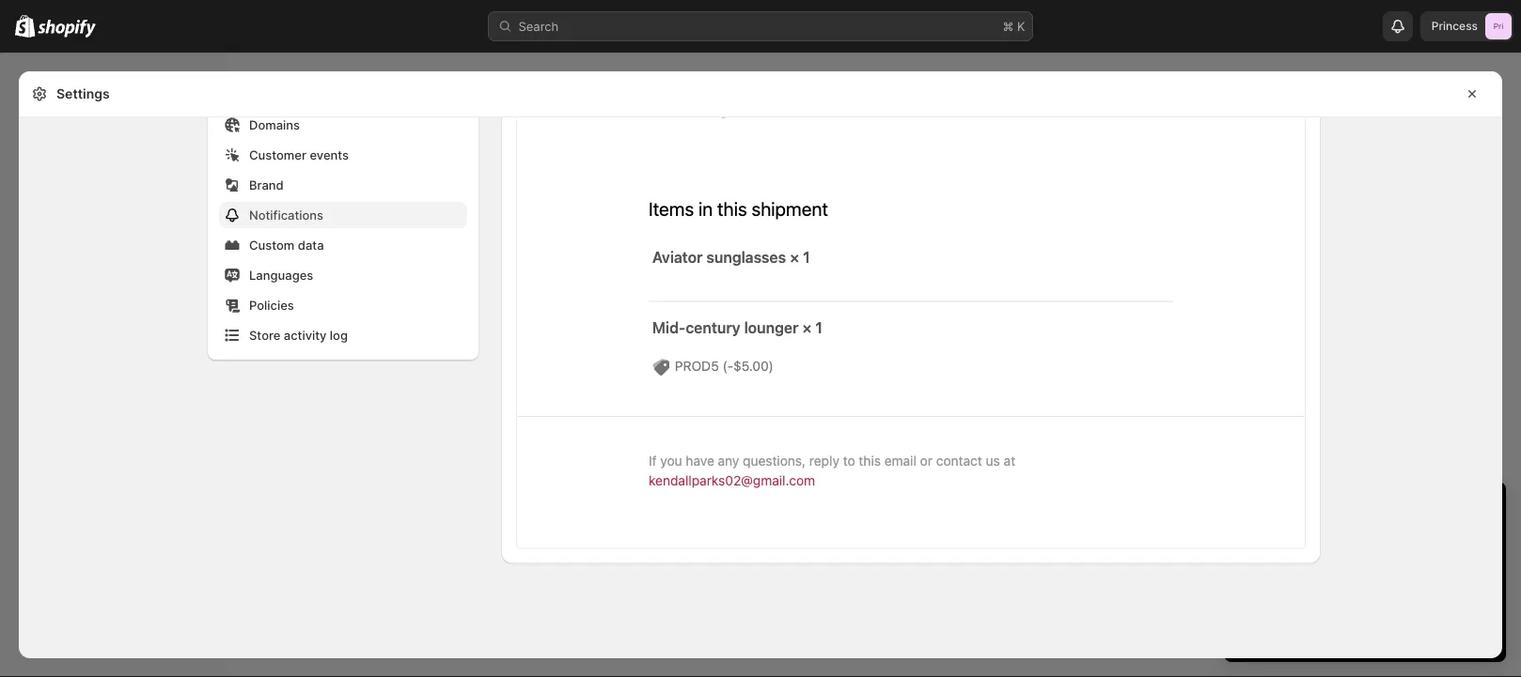Task type: describe. For each thing, give the bounding box(es) containing it.
first
[[1258, 552, 1281, 566]]

apps
[[19, 393, 47, 407]]

customer events link
[[219, 142, 467, 169]]

settings dialog
[[19, 0, 1502, 659]]

princess image
[[1485, 13, 1512, 39]]

settings
[[56, 86, 110, 102]]

sales
[[19, 326, 48, 339]]

⌘
[[1003, 19, 1014, 33]]

credit
[[1342, 571, 1376, 585]]

store activity log link
[[219, 323, 467, 349]]

1 horizontal spatial shopify image
[[38, 19, 96, 38]]

⌘ k
[[1003, 19, 1025, 33]]

custom
[[249, 238, 295, 253]]

domains link
[[219, 112, 467, 139]]

day
[[1257, 499, 1289, 522]]

app
[[1284, 571, 1306, 585]]

policies link
[[219, 293, 467, 319]]

store activity log
[[249, 329, 348, 343]]

in
[[1329, 499, 1344, 522]]

0 horizontal spatial shopify image
[[15, 15, 35, 37]]

1 day left in your trial
[[1243, 499, 1427, 522]]

to
[[1285, 533, 1297, 548]]

sales channels
[[19, 326, 101, 339]]

$50
[[1258, 571, 1281, 585]]

data
[[298, 238, 324, 253]]

custom data
[[249, 238, 324, 253]]

apps button
[[11, 387, 214, 414]]

notifications
[[249, 208, 323, 223]]

left
[[1294, 499, 1324, 522]]

your
[[1350, 499, 1389, 522]]

languages link
[[219, 263, 467, 289]]



Task type: locate. For each thing, give the bounding box(es) containing it.
for
[[1342, 552, 1358, 566]]

1 day left in your trial button
[[1224, 482, 1506, 522]]

home
[[45, 73, 80, 88]]

domains
[[249, 118, 300, 133]]

and
[[1367, 533, 1388, 548]]

months
[[1295, 552, 1338, 566]]

get:
[[1392, 533, 1414, 548]]

activity
[[284, 329, 327, 343]]

paid
[[1311, 533, 1336, 548]]

policies
[[249, 298, 294, 313]]

customer events
[[249, 148, 349, 163]]

trial
[[1394, 499, 1427, 522]]

switch to a paid plan and get: first 3 months for $1/month $50 app store credit
[[1243, 533, 1416, 585]]

sales channels button
[[11, 320, 214, 346]]

princess
[[1432, 19, 1478, 33]]

plan
[[1339, 533, 1363, 548]]

shopify image
[[15, 15, 35, 37], [38, 19, 96, 38]]

store
[[249, 329, 280, 343]]

events
[[310, 148, 349, 163]]

custom data link
[[219, 233, 467, 259]]

k
[[1017, 19, 1025, 33]]

customer
[[249, 148, 306, 163]]

notifications link
[[219, 203, 467, 229]]

search
[[518, 19, 559, 33]]

1
[[1243, 499, 1252, 522]]

a
[[1300, 533, 1307, 548]]

switch
[[1243, 533, 1282, 548]]

3
[[1284, 552, 1292, 566]]

log
[[330, 329, 348, 343]]

home link
[[11, 68, 214, 94]]

channels
[[51, 326, 101, 339]]

store
[[1309, 571, 1339, 585]]

$1/month
[[1361, 552, 1416, 566]]

languages
[[249, 268, 313, 283]]

brand link
[[219, 173, 467, 199]]

brand
[[249, 178, 284, 193]]



Task type: vqa. For each thing, say whether or not it's contained in the screenshot.
2nd THE SALE from the bottom
no



